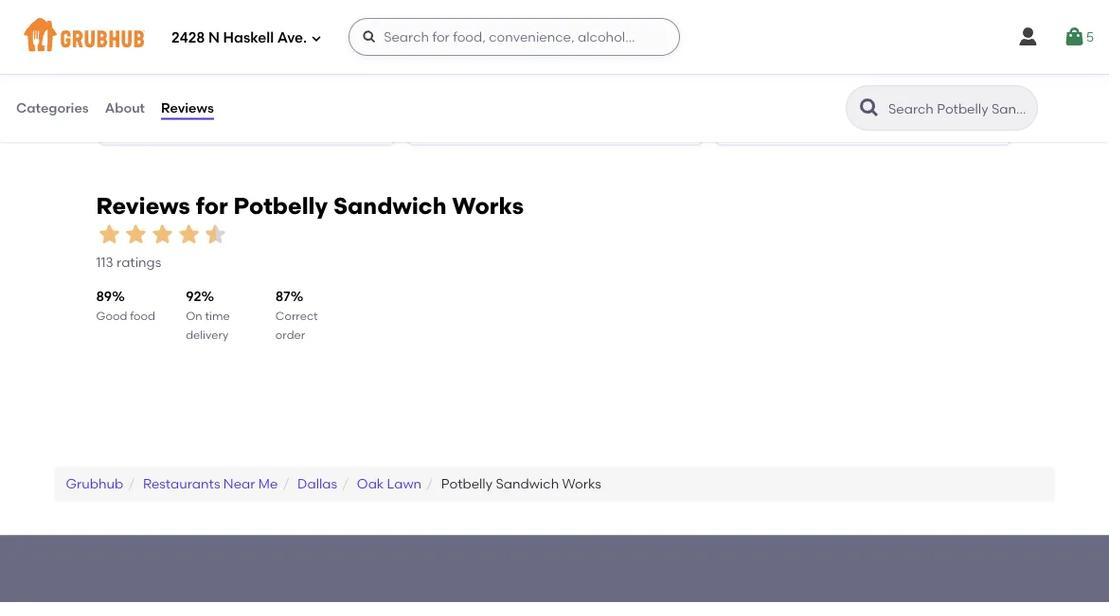 Task type: vqa. For each thing, say whether or not it's contained in the screenshot.
Lawn
yes



Task type: locate. For each thing, give the bounding box(es) containing it.
on
[[186, 309, 202, 323]]

3.43
[[424, 47, 447, 61]]

mi inside 10–20 1.31 mi
[[137, 47, 151, 61]]

sandwich
[[333, 192, 447, 220], [496, 476, 559, 492]]

n
[[208, 29, 220, 47]]

ave.
[[277, 29, 307, 47]]

ratings
[[332, 51, 377, 67], [640, 51, 685, 67], [117, 254, 161, 270]]

about
[[105, 100, 145, 116]]

mi down min
[[451, 47, 464, 61]]

Search Potbelly Sandwich Works search field
[[887, 99, 1032, 117]]

92
[[186, 288, 201, 304]]

0 horizontal spatial svg image
[[311, 33, 322, 44]]

1 horizontal spatial ratings
[[332, 51, 377, 67]]

0 vertical spatial reviews
[[161, 100, 214, 116]]

categories button
[[15, 74, 90, 142]]

1.31
[[116, 47, 134, 61]]

order
[[276, 328, 305, 342]]

reviews for reviews for potbelly sandwich works
[[96, 192, 190, 220]]

10–20
[[116, 30, 147, 44]]

main navigation navigation
[[0, 0, 1109, 74]]

grubhub
[[66, 476, 123, 492]]

svg image
[[362, 29, 377, 45]]

ratings for 113 ratings
[[117, 254, 161, 270]]

oak
[[357, 476, 384, 492]]

1 horizontal spatial potbelly
[[441, 476, 493, 492]]

1 horizontal spatial svg image
[[1017, 26, 1040, 48]]

ratings right 113
[[117, 254, 161, 270]]

0 horizontal spatial works
[[452, 192, 524, 220]]

search icon image
[[858, 97, 881, 119]]

star icon image
[[301, 29, 316, 45], [316, 29, 331, 45], [331, 29, 347, 45], [347, 29, 362, 45], [362, 29, 377, 45], [362, 29, 377, 45], [609, 29, 624, 45], [624, 29, 640, 45], [655, 29, 670, 45], [655, 29, 670, 45], [670, 29, 685, 45], [96, 221, 123, 248], [123, 221, 149, 248], [149, 221, 176, 248], [176, 221, 202, 248], [202, 221, 229, 248], [202, 221, 229, 248]]

oak lawn link
[[357, 476, 422, 492]]

0 horizontal spatial sandwich
[[333, 192, 447, 220]]

ratings for 120 ratings
[[640, 51, 685, 67]]

potbelly sandwich works
[[441, 476, 601, 492]]

0 vertical spatial potbelly
[[234, 192, 328, 220]]

0 horizontal spatial mi
[[137, 47, 151, 61]]

2 horizontal spatial svg image
[[1064, 26, 1086, 48]]

20–30 min 3.43 mi
[[424, 30, 481, 61]]

near
[[223, 476, 255, 492]]

1 vertical spatial sandwich
[[496, 476, 559, 492]]

reviews up 113 ratings at the top of page
[[96, 192, 190, 220]]

works
[[452, 192, 524, 220], [562, 476, 601, 492]]

reviews
[[161, 100, 214, 116], [96, 192, 190, 220]]

potbelly right 'for'
[[234, 192, 328, 220]]

1 horizontal spatial works
[[562, 476, 601, 492]]

87 correct order
[[276, 288, 318, 342]]

reviews for potbelly sandwich works
[[96, 192, 524, 220]]

1 vertical spatial reviews
[[96, 192, 190, 220]]

ratings right 120
[[640, 51, 685, 67]]

reviews right about
[[161, 100, 214, 116]]

1 mi from the left
[[137, 47, 151, 61]]

2 mi from the left
[[451, 47, 464, 61]]

1 horizontal spatial mi
[[451, 47, 464, 61]]

0 horizontal spatial ratings
[[117, 254, 161, 270]]

0 vertical spatial sandwich
[[333, 192, 447, 220]]

good
[[96, 309, 127, 323]]

120
[[617, 51, 637, 67]]

svg image
[[1017, 26, 1040, 48], [1064, 26, 1086, 48], [311, 33, 322, 44]]

Search for food, convenience, alcohol... search field
[[349, 18, 680, 56]]

634 ratings
[[306, 51, 377, 67]]

restaurants
[[143, 476, 220, 492]]

potbelly
[[234, 192, 328, 220], [441, 476, 493, 492]]

potbelly right "lawn"
[[441, 476, 493, 492]]

mi right the 1.31
[[137, 47, 151, 61]]

1 vertical spatial works
[[562, 476, 601, 492]]

mi
[[137, 47, 151, 61], [451, 47, 464, 61]]

2 horizontal spatial ratings
[[640, 51, 685, 67]]

dallas
[[298, 476, 337, 492]]

ratings down svg image
[[332, 51, 377, 67]]

1 vertical spatial potbelly
[[441, 476, 493, 492]]

634
[[306, 51, 329, 67]]

reviews inside button
[[161, 100, 214, 116]]

delivery
[[186, 328, 229, 342]]



Task type: describe. For each thing, give the bounding box(es) containing it.
time
[[205, 309, 230, 323]]

0 vertical spatial works
[[452, 192, 524, 220]]

lawn
[[387, 476, 422, 492]]

about button
[[104, 74, 146, 142]]

5 button
[[1064, 20, 1094, 54]]

correct
[[276, 309, 318, 323]]

2428
[[171, 29, 205, 47]]

0 horizontal spatial potbelly
[[234, 192, 328, 220]]

dallas link
[[298, 476, 337, 492]]

ratings for 634 ratings
[[332, 51, 377, 67]]

subscription pass image
[[424, 6, 443, 21]]

1 horizontal spatial sandwich
[[496, 476, 559, 492]]

restaurants near me
[[143, 476, 278, 492]]

10–20 1.31 mi
[[116, 30, 151, 61]]

american
[[451, 6, 505, 20]]

food
[[130, 309, 155, 323]]

potbelly sandwich works link
[[441, 476, 601, 492]]

for
[[196, 192, 228, 220]]

haskell
[[223, 29, 274, 47]]

113 ratings
[[96, 254, 161, 270]]

grubhub link
[[66, 476, 123, 492]]

5
[[1086, 29, 1094, 45]]

me
[[258, 476, 278, 492]]

120 ratings
[[617, 51, 685, 67]]

113
[[96, 254, 113, 270]]

min
[[460, 30, 481, 44]]

oak lawn
[[357, 476, 422, 492]]

restaurants near me link
[[143, 476, 278, 492]]

89
[[96, 288, 112, 304]]

mi inside 20–30 min 3.43 mi
[[451, 47, 464, 61]]

reviews button
[[160, 74, 215, 142]]

reviews for reviews
[[161, 100, 214, 116]]

92 on time delivery
[[186, 288, 230, 342]]

categories
[[16, 100, 89, 116]]

svg image inside 5 button
[[1064, 26, 1086, 48]]

2428 n haskell ave.
[[171, 29, 307, 47]]

20–30
[[424, 30, 458, 44]]

89 good food
[[96, 288, 155, 323]]

87
[[276, 288, 291, 304]]



